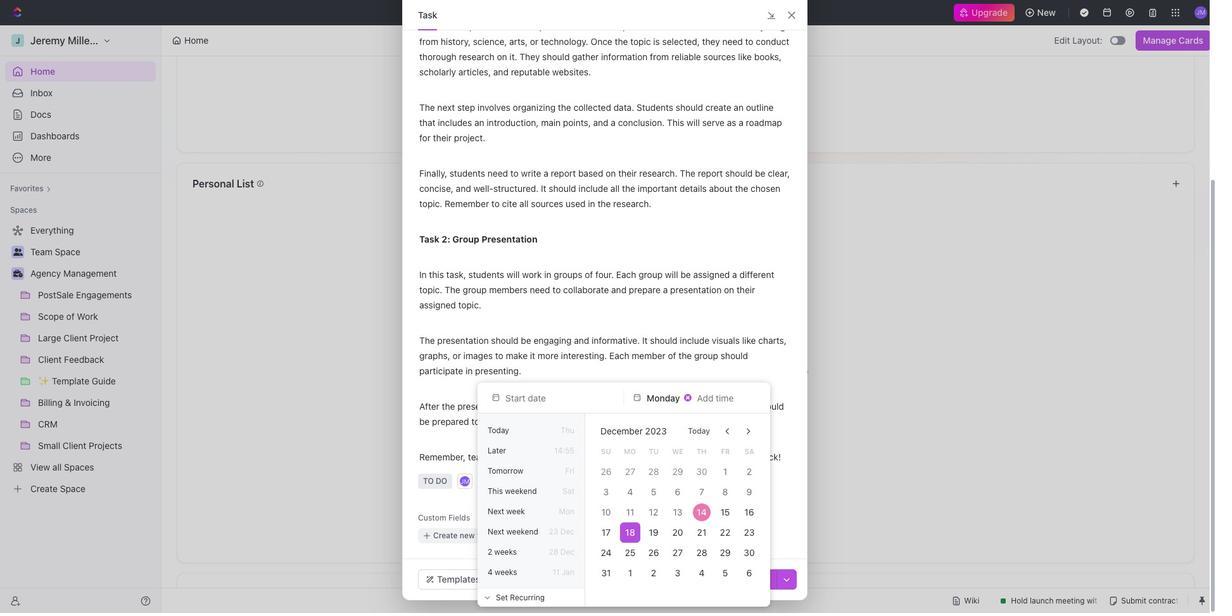 Task type: describe. For each thing, give the bounding box(es) containing it.
23 for 23
[[745, 527, 755, 538]]

agency management
[[30, 268, 117, 279]]

su
[[602, 447, 611, 456]]

and inside 'finally, students need to write a report based on their research. the report should be clear, concise, and well-structured. it should include all the important details about the chosen topic. remember to cite all sources used in the research.'
[[456, 183, 471, 194]]

1 vertical spatial this
[[488, 487, 503, 496]]

success
[[652, 452, 685, 463]]

0 horizontal spatial 29
[[673, 467, 684, 477]]

next week
[[488, 507, 525, 517]]

and inside for this task, students are required to choose a topic of their interest. it could be anything from history, science, arts, or technology. once the topic is selected, they need to conduct thorough research on it. they should gather information from reliable sources like books, scholarly articles, and reputable websites.
[[494, 67, 509, 77]]

to left cite
[[492, 198, 500, 209]]

need inside in this task, students will work in groups of four. each group will be assigned a different topic. the group members need to collaborate and prepare a presentation on their assigned topic.
[[530, 285, 551, 295]]

0 vertical spatial topic
[[615, 21, 635, 32]]

for inside the next step involves organizing the collected data. students should create an outline that includes an introduction, main points, and a conclusion. this will serve as a roadmap for their project.
[[420, 132, 431, 143]]

topic. inside after the presentation, there will be a question-and-answer session. so, the group should be prepared to answer any questions about their topic.
[[620, 416, 643, 427]]

a inside button
[[692, 400, 697, 409]]

management
[[63, 268, 117, 279]]

their inside after the presentation, there will be a question-and-answer session. so, the group should be prepared to answer any questions about their topic.
[[599, 416, 618, 427]]

1 horizontal spatial 2
[[652, 568, 657, 579]]

2 vertical spatial this
[[698, 452, 713, 463]]

history,
[[441, 36, 471, 47]]

informative.
[[592, 335, 640, 346]]

0 horizontal spatial 26
[[601, 467, 612, 477]]

the right task
[[715, 401, 728, 412]]

their inside the next step involves organizing the collected data. students should create an outline that includes an introduction, main points, and a conclusion. this will serve as a roadmap for their project.
[[433, 132, 452, 143]]

today button
[[681, 422, 718, 442]]

a down 'data.'
[[611, 117, 616, 128]]

upgrade link
[[955, 4, 1015, 22]]

good
[[737, 452, 760, 463]]

task, for history,
[[453, 21, 472, 32]]

sources inside for this task, students are required to choose a topic of their interest. it could be anything from history, science, arts, or technology. once the topic is selected, they need to conduct thorough research on it. they should gather information from reliable sources like books, scholarly articles, and reputable websites.
[[704, 51, 736, 62]]

task for task
[[418, 9, 438, 20]]

1 vertical spatial 27
[[673, 548, 683, 558]]

0 vertical spatial 2
[[747, 467, 753, 477]]

should inside after the presentation, there will be a question-and-answer session. so, the group should be prepared to answer any questions about their topic.
[[757, 401, 785, 412]]

the next step involves organizing the collected data. students should create an outline that includes an introduction, main points, and a conclusion. this will serve as a roadmap for their project.
[[420, 102, 785, 143]]

the right used
[[598, 198, 611, 209]]

reliable
[[672, 51, 702, 62]]

the inside 'finally, students need to write a report based on their research. the report should be clear, concise, and well-structured. it should include all the important details about the chosen topic. remember to cite all sources used in the research.'
[[680, 168, 696, 179]]

sources inside 'finally, students need to write a report based on their research. the report should be clear, concise, and well-structured. it should include all the important details about the chosen topic. remember to cite all sources used in the research.'
[[531, 198, 564, 209]]

presentation
[[482, 234, 538, 245]]

a inside personal list is a home for your tasks. tasks created here are private by default.
[[619, 367, 624, 377]]

1 vertical spatial research.
[[614, 198, 652, 209]]

science,
[[473, 36, 507, 47]]

edit layout:
[[1055, 35, 1103, 46]]

important
[[638, 183, 678, 194]]

graphs,
[[420, 351, 451, 361]]

Start date text field
[[506, 393, 611, 403]]

docs link
[[5, 105, 156, 125]]

clear,
[[768, 168, 790, 179]]

0 vertical spatial from
[[420, 36, 439, 47]]

should up member
[[651, 335, 678, 346]]

inbox
[[30, 87, 53, 98]]

0 horizontal spatial answer
[[482, 416, 512, 427]]

manage cards
[[1144, 35, 1204, 46]]

assigned
[[193, 589, 237, 600]]

question-
[[573, 401, 613, 412]]

topic. down in
[[420, 285, 443, 295]]

for inside personal list is a home for your tasks. tasks created here are private by default.
[[648, 367, 658, 377]]

communication
[[528, 452, 591, 463]]

outline
[[747, 102, 774, 113]]

after the presentation, there will be a question-and-answer session. so, the group should be prepared to answer any questions about their topic.
[[420, 401, 787, 427]]

inbox link
[[5, 83, 156, 103]]

that
[[420, 117, 436, 128]]

1 horizontal spatial an
[[734, 102, 744, 113]]

choose
[[575, 21, 605, 32]]

learn
[[686, 377, 706, 387]]

it inside for this task, students are required to choose a topic of their interest. it could be anything from history, science, arts, or technology. once the topic is selected, they need to conduct thorough research on it. they should gather information from reliable sources like books, scholarly articles, and reputable websites.
[[705, 21, 711, 32]]

group left members
[[463, 285, 487, 295]]

students for will
[[469, 269, 505, 280]]

list for personal list
[[237, 178, 254, 190]]

once
[[591, 36, 613, 47]]

should up used
[[549, 183, 577, 194]]

11 for 11 jan
[[553, 568, 560, 577]]

1 horizontal spatial 4
[[628, 487, 633, 498]]

are inside personal list is a home for your tasks. tasks created here are private by default.
[[771, 367, 782, 377]]

1 horizontal spatial 28
[[649, 467, 660, 477]]

engaging
[[534, 335, 572, 346]]

set
[[496, 593, 508, 602]]

a inside 'finally, students need to write a report based on their research. the report should be clear, concise, and well-structured. it should include all the important details about the chosen topic. remember to cite all sources used in the research.'
[[544, 168, 549, 179]]

0 horizontal spatial an
[[475, 117, 485, 128]]

and inside the presentation should be engaging and informative. it should include visuals like charts, graphs, or images to make it more interesting. each member of the group should participate in presenting.
[[574, 335, 590, 346]]

after
[[420, 401, 440, 412]]

31
[[602, 568, 611, 579]]

1 horizontal spatial 6
[[747, 568, 753, 579]]

0 vertical spatial research.
[[640, 168, 678, 179]]

dashboards
[[30, 131, 80, 141]]

topic. inside 'finally, students need to write a report based on their research. the report should be clear, concise, and well-structured. it should include all the important details about the chosen topic. remember to cite all sources used in the research.'
[[420, 198, 443, 209]]

each inside the presentation should be engaging and informative. it should include visuals like charts, graphs, or images to make it more interesting. each member of the group should participate in presenting.
[[610, 351, 630, 361]]

work
[[522, 269, 542, 280]]

12
[[650, 507, 659, 518]]

learn more
[[686, 377, 726, 387]]

should inside the next step involves organizing the collected data. students should create an outline that includes an introduction, main points, and a conclusion. this will serve as a roadmap for their project.
[[676, 102, 704, 113]]

1 horizontal spatial all
[[611, 183, 620, 194]]

members
[[489, 285, 528, 295]]

home link
[[5, 61, 156, 82]]

23 dec
[[549, 527, 575, 537]]

1 vertical spatial assigned
[[420, 300, 456, 311]]

should up created
[[721, 351, 749, 361]]

spaces
[[10, 205, 37, 215]]

of inside the presentation should be engaging and informative. it should include visuals like charts, graphs, or images to make it more interesting. each member of the group should participate in presenting.
[[668, 351, 677, 361]]

1 horizontal spatial 1
[[724, 467, 728, 477]]

the inside the next step involves organizing the collected data. students should create an outline that includes an introduction, main points, and a conclusion. this will serve as a roadmap for their project.
[[558, 102, 572, 113]]

in inside the presentation should be engaging and informative. it should include visuals like charts, graphs, or images to make it more interesting. each member of the group should participate in presenting.
[[466, 366, 473, 377]]

4 weeks
[[488, 568, 517, 577]]

set recurring
[[496, 593, 545, 602]]

a right as at right top
[[739, 117, 744, 128]]

weekend for next weekend
[[507, 527, 539, 537]]

be inside the presentation should be engaging and informative. it should include visuals like charts, graphs, or images to make it more interesting. each member of the group should participate in presenting.
[[521, 335, 532, 346]]

recurring
[[510, 593, 545, 602]]

selected,
[[663, 36, 700, 47]]

1 vertical spatial from
[[650, 51, 669, 62]]

custom fields
[[418, 513, 471, 523]]

it inside 'finally, students need to write a report based on their research. the report should be clear, concise, and well-structured. it should include all the important details about the chosen topic. remember to cite all sources used in the research.'
[[541, 183, 547, 194]]

1 horizontal spatial 30
[[744, 548, 755, 558]]

presenting.
[[475, 366, 522, 377]]

collected
[[574, 102, 612, 113]]

0 horizontal spatial 1
[[628, 568, 632, 579]]

should up chosen
[[726, 168, 753, 179]]

books,
[[755, 51, 782, 62]]

sidebar navigation
[[0, 25, 162, 614]]

16
[[745, 507, 755, 518]]

introduction,
[[487, 117, 539, 128]]

member
[[632, 351, 666, 361]]

2 horizontal spatial 4
[[699, 568, 705, 579]]

today inside button
[[689, 427, 711, 436]]

1 horizontal spatial answer
[[632, 401, 661, 412]]

group inside after the presentation, there will be a question-and-answer session. so, the group should be prepared to answer any questions about their topic.
[[731, 401, 755, 412]]

data.
[[614, 102, 635, 113]]

create a task
[[666, 400, 714, 409]]

15
[[721, 507, 731, 518]]

questions
[[531, 416, 571, 427]]

the left tu
[[636, 452, 649, 463]]

1 vertical spatial all
[[520, 198, 529, 209]]

concise,
[[420, 183, 454, 194]]

the left chosen
[[736, 183, 749, 194]]

Add time text field
[[698, 393, 736, 403]]

1 vertical spatial 3
[[675, 568, 681, 579]]

finally,
[[420, 168, 447, 179]]

it
[[530, 351, 536, 361]]

the presentation should be engaging and informative. it should include visuals like charts, graphs, or images to make it more interesting. each member of the group should participate in presenting.
[[420, 335, 790, 377]]

list for personal list is a home for your tasks. tasks created here are private by default.
[[596, 367, 609, 377]]

18
[[625, 527, 635, 538]]

custom
[[418, 513, 447, 523]]

0 horizontal spatial 28
[[549, 548, 559, 557]]

gather
[[573, 51, 599, 62]]

fr
[[722, 447, 730, 456]]

should up 'make'
[[491, 335, 519, 346]]

0 horizontal spatial 3
[[604, 487, 609, 498]]

2 weeks
[[488, 548, 517, 557]]

dialog containing task
[[402, 0, 808, 601]]

write
[[521, 168, 542, 179]]

any
[[514, 416, 528, 427]]

prepare
[[629, 285, 661, 295]]

this for topic.
[[429, 269, 444, 280]]

interest.
[[669, 21, 703, 32]]

we
[[673, 447, 684, 456]]

20
[[673, 527, 684, 538]]

step
[[458, 102, 475, 113]]

project.
[[454, 132, 486, 143]]

1 horizontal spatial 5
[[723, 568, 729, 579]]

0 horizontal spatial 6
[[675, 487, 681, 498]]

be inside 'finally, students need to write a report based on their research. the report should be clear, concise, and well-structured. it should include all the important details about the chosen topic. remember to cite all sources used in the research.'
[[756, 168, 766, 179]]

mon
[[559, 507, 575, 517]]

0 horizontal spatial 4
[[488, 568, 493, 577]]

24
[[601, 548, 612, 558]]

their inside for this task, students are required to choose a topic of their interest. it could be anything from history, science, arts, or technology. once the topic is selected, they need to conduct thorough research on it. they should gather information from reliable sources like books, scholarly articles, and reputable websites.
[[648, 21, 667, 32]]

based
[[579, 168, 604, 179]]

2023
[[646, 426, 667, 437]]

1 vertical spatial topic
[[631, 36, 651, 47]]

0 vertical spatial 30
[[697, 467, 708, 477]]

about inside 'finally, students need to write a report based on their research. the report should be clear, concise, and well-structured. it should include all the important details about the chosen topic. remember to cite all sources used in the research.'
[[710, 183, 733, 194]]

to inside in this task, students will work in groups of four. each group will be assigned a different topic. the group members need to collaborate and prepare a presentation on their assigned topic.
[[553, 285, 561, 295]]

the up the prepared
[[442, 401, 455, 412]]

1 vertical spatial 29
[[721, 548, 731, 558]]

personal list
[[193, 178, 254, 190]]

weekend for this weekend
[[505, 487, 537, 496]]

favorites button
[[5, 181, 56, 196]]

like inside for this task, students are required to choose a topic of their interest. it could be anything from history, science, arts, or technology. once the topic is selected, they need to conduct thorough research on it. they should gather information from reliable sources like books, scholarly articles, and reputable websites.
[[739, 51, 752, 62]]

create for create a task
[[666, 400, 690, 409]]

organizing
[[513, 102, 556, 113]]

on inside 'finally, students need to write a report based on their research. the report should be clear, concise, and well-structured. it should include all the important details about the chosen topic. remember to cite all sources used in the research.'
[[606, 168, 616, 179]]

to up technology.
[[565, 21, 573, 32]]

11 for 11
[[626, 507, 634, 518]]

involves
[[478, 102, 511, 113]]



Task type: locate. For each thing, give the bounding box(es) containing it.
19
[[650, 527, 659, 538]]

and up "interesting."
[[574, 335, 590, 346]]

26 down "remember, teamwork and communication are key to the success of this task. good luck!"
[[601, 467, 612, 477]]

group down created
[[731, 401, 755, 412]]

to right key
[[625, 452, 634, 463]]

need inside for this task, students are required to choose a topic of their interest. it could be anything from history, science, arts, or technology. once the topic is selected, they need to conduct thorough research on it. they should gather information from reliable sources like books, scholarly articles, and reputable websites.
[[723, 36, 743, 47]]

more down "tasks" at the right bottom
[[708, 377, 726, 387]]

about right details
[[710, 183, 733, 194]]

1 horizontal spatial on
[[606, 168, 616, 179]]

more
[[538, 351, 559, 361], [708, 377, 726, 387]]

it inside the presentation should be engaging and informative. it should include visuals like charts, graphs, or images to make it more interesting. each member of the group should participate in presenting.
[[643, 335, 648, 346]]

dec for 23 dec
[[561, 527, 575, 537]]

to inside after the presentation, there will be a question-and-answer session. so, the group should be prepared to answer any questions about their topic.
[[472, 416, 480, 427]]

13
[[673, 507, 683, 518]]

a left different
[[733, 269, 738, 280]]

a inside for this task, students are required to choose a topic of their interest. it could be anything from history, science, arts, or technology. once the topic is selected, they need to conduct thorough research on it. they should gather information from reliable sources like books, scholarly articles, and reputable websites.
[[608, 21, 612, 32]]

more inside the presentation should be engaging and informative. it should include visuals like charts, graphs, or images to make it more interesting. each member of the group should participate in presenting.
[[538, 351, 559, 361]]

this inside for this task, students are required to choose a topic of their interest. it could be anything from history, science, arts, or technology. once the topic is selected, they need to conduct thorough research on it. they should gather information from reliable sources like books, scholarly articles, and reputable websites.
[[435, 21, 450, 32]]

assigned
[[694, 269, 730, 280], [420, 300, 456, 311]]

the up tasks.
[[679, 351, 692, 361]]

information
[[602, 51, 648, 62]]

23 for 23 dec
[[549, 527, 559, 537]]

0 vertical spatial 29
[[673, 467, 684, 477]]

sa
[[745, 447, 755, 456]]

are for for this task, students are required to choose a topic of their interest. it could be anything from history, science, arts, or technology. once the topic is selected, they need to conduct thorough research on it. they should gather information from reliable sources like books, scholarly articles, and reputable websites.
[[513, 21, 526, 32]]

2 up 4 weeks
[[488, 548, 493, 557]]

students up members
[[469, 269, 505, 280]]

task inside button
[[751, 574, 770, 585]]

0 vertical spatial answer
[[632, 401, 661, 412]]

later
[[488, 446, 507, 456]]

group
[[639, 269, 663, 280], [463, 285, 487, 295], [695, 351, 719, 361], [731, 401, 755, 412]]

new button
[[1020, 3, 1064, 23]]

presentation inside in this task, students will work in groups of four. each group will be assigned a different topic. the group members need to collaborate and prepare a presentation on their assigned topic.
[[671, 285, 722, 295]]

more right it
[[538, 351, 559, 361]]

0 horizontal spatial is
[[611, 367, 617, 377]]

2
[[747, 467, 753, 477], [488, 548, 493, 557], [652, 568, 657, 579]]

charts,
[[759, 335, 787, 346]]

to up presenting.
[[496, 351, 504, 361]]

the up details
[[680, 168, 696, 179]]

the left important
[[622, 183, 636, 194]]

of up information
[[638, 21, 646, 32]]

each right the four.
[[617, 269, 637, 280]]

1 vertical spatial this
[[429, 269, 444, 280]]

in
[[420, 269, 427, 280]]

1 vertical spatial 26
[[649, 548, 660, 558]]

task
[[699, 400, 714, 409]]

0 horizontal spatial more
[[538, 351, 559, 361]]

each
[[617, 269, 637, 280], [610, 351, 630, 361]]

0 vertical spatial 6
[[675, 487, 681, 498]]

are left key
[[593, 452, 606, 463]]

and inside in this task, students will work in groups of four. each group will be assigned a different topic. the group members need to collaborate and prepare a presentation on their assigned topic.
[[612, 285, 627, 295]]

and up tomorrow
[[511, 452, 526, 463]]

anything
[[751, 21, 786, 32]]

the
[[420, 102, 435, 113], [680, 168, 696, 179], [445, 285, 461, 295], [420, 335, 435, 346]]

on up visuals at the bottom right of the page
[[725, 285, 735, 295]]

1 dec from the top
[[561, 527, 575, 537]]

agency management link
[[30, 264, 153, 284]]

list inside personal list is a home for your tasks. tasks created here are private by default.
[[596, 367, 609, 377]]

a left 'home'
[[619, 367, 624, 377]]

2 horizontal spatial it
[[705, 21, 711, 32]]

tu
[[649, 447, 659, 456]]

4 down 21
[[699, 568, 705, 579]]

need inside 'finally, students need to write a report based on their research. the report should be clear, concise, and well-structured. it should include all the important details about the chosen topic. remember to cite all sources used in the research.'
[[488, 168, 508, 179]]

weeks down 2 weeks
[[495, 568, 517, 577]]

students for are
[[475, 21, 511, 32]]

1 horizontal spatial about
[[710, 183, 733, 194]]

2 horizontal spatial on
[[725, 285, 735, 295]]

2 down 19
[[652, 568, 657, 579]]

could
[[713, 21, 736, 32]]

presentation,
[[458, 401, 512, 412]]

30
[[697, 467, 708, 477], [744, 548, 755, 558]]

sources down they
[[704, 51, 736, 62]]

0 horizontal spatial need
[[488, 168, 508, 179]]

dec
[[561, 527, 575, 537], [561, 548, 575, 557]]

1 vertical spatial more
[[708, 377, 726, 387]]

create inside button
[[721, 574, 749, 585]]

a right write
[[544, 168, 549, 179]]

december
[[601, 426, 643, 437]]

topic. down and-
[[620, 416, 643, 427]]

report
[[551, 168, 576, 179], [698, 168, 723, 179]]

or right arts, at the top of page
[[530, 36, 539, 47]]

in down images
[[466, 366, 473, 377]]

are right here
[[771, 367, 782, 377]]

like inside the presentation should be engaging and informative. it should include visuals like charts, graphs, or images to make it more interesting. each member of the group should participate in presenting.
[[743, 335, 756, 346]]

students up science,
[[475, 21, 511, 32]]

2 horizontal spatial 2
[[747, 467, 753, 477]]

0 vertical spatial all
[[611, 183, 620, 194]]

need
[[723, 36, 743, 47], [488, 168, 508, 179], [530, 285, 551, 295]]

need down could
[[723, 36, 743, 47]]

assigned to me
[[193, 589, 267, 600]]

1 down 25
[[628, 568, 632, 579]]

personal for personal list
[[193, 178, 234, 190]]

dec up jan
[[561, 548, 575, 557]]

1 vertical spatial for
[[648, 367, 658, 377]]

the inside for this task, students are required to choose a topic of their interest. it could be anything from history, science, arts, or technology. once the topic is selected, they need to conduct thorough research on it. they should gather information from reliable sources like books, scholarly articles, and reputable websites.
[[615, 36, 628, 47]]

answer down the by
[[632, 401, 661, 412]]

be inside in this task, students will work in groups of four. each group will be assigned a different topic. the group members need to collaborate and prepare a presentation on their assigned topic.
[[681, 269, 691, 280]]

0 horizontal spatial are
[[513, 21, 526, 32]]

their right based
[[619, 168, 637, 179]]

0 horizontal spatial it
[[541, 183, 547, 194]]

students up the well-
[[450, 168, 486, 179]]

0 horizontal spatial today
[[488, 426, 509, 435]]

1 horizontal spatial 29
[[721, 548, 731, 558]]

about inside after the presentation, there will be a question-and-answer session. so, the group should be prepared to answer any questions about their topic.
[[573, 416, 597, 427]]

25
[[625, 548, 636, 558]]

and right articles,
[[494, 67, 509, 77]]

research.
[[640, 168, 678, 179], [614, 198, 652, 209]]

27 down 20
[[673, 548, 683, 558]]

the up points,
[[558, 102, 572, 113]]

dashboards link
[[5, 126, 156, 146]]

0 horizontal spatial include
[[579, 183, 609, 194]]

0 vertical spatial are
[[513, 21, 526, 32]]

like left books,
[[739, 51, 752, 62]]

task, inside for this task, students are required to choose a topic of their interest. it could be anything from history, science, arts, or technology. once the topic is selected, they need to conduct thorough research on it. they should gather information from reliable sources like books, scholarly articles, and reputable websites.
[[453, 21, 472, 32]]

group
[[453, 234, 480, 245]]

should down technology.
[[543, 51, 570, 62]]

research. up important
[[640, 168, 678, 179]]

the inside the presentation should be engaging and informative. it should include visuals like charts, graphs, or images to make it more interesting. each member of the group should participate in presenting.
[[679, 351, 692, 361]]

0 vertical spatial or
[[530, 36, 539, 47]]

1 report from the left
[[551, 168, 576, 179]]

their inside in this task, students will work in groups of four. each group will be assigned a different topic. the group members need to collaborate and prepare a presentation on their assigned topic.
[[737, 285, 756, 295]]

0 horizontal spatial presentation
[[438, 335, 489, 346]]

next
[[438, 102, 455, 113]]

0 horizontal spatial 11
[[553, 568, 560, 577]]

a inside after the presentation, there will be a question-and-answer session. so, the group should be prepared to answer any questions about their topic.
[[566, 401, 571, 412]]

all right cite
[[520, 198, 529, 209]]

1 horizontal spatial for
[[648, 367, 658, 377]]

remember, teamwork and communication are key to the success of this task. good luck!
[[420, 452, 782, 463]]

docs
[[30, 109, 51, 120]]

2 vertical spatial it
[[643, 335, 648, 346]]

weeks for 4 weeks
[[495, 568, 517, 577]]

0 vertical spatial more
[[538, 351, 559, 361]]

this weekend
[[488, 487, 537, 496]]

1 vertical spatial about
[[573, 416, 597, 427]]

1 horizontal spatial 27
[[673, 548, 683, 558]]

groups
[[554, 269, 583, 280]]

need down work
[[530, 285, 551, 295]]

0 vertical spatial 5
[[652, 487, 657, 498]]

of inside in this task, students will work in groups of four. each group will be assigned a different topic. the group members need to collaborate and prepare a presentation on their assigned topic.
[[585, 269, 593, 280]]

1 down the task.
[[724, 467, 728, 477]]

2 report from the left
[[698, 168, 723, 179]]

arts,
[[510, 36, 528, 47]]

private
[[784, 367, 809, 377]]

0 vertical spatial 3
[[604, 487, 609, 498]]

should up serve
[[676, 102, 704, 113]]

this down students
[[667, 117, 685, 128]]

and-
[[613, 401, 632, 412]]

images
[[464, 351, 493, 361]]

need up the well-
[[488, 168, 508, 179]]

the up information
[[615, 36, 628, 47]]

collaborate
[[564, 285, 609, 295]]

personal list is a home for your tasks. tasks created here are private by default.
[[563, 367, 809, 387]]

2 vertical spatial are
[[593, 452, 606, 463]]

0 vertical spatial 1
[[724, 467, 728, 477]]

to
[[565, 21, 573, 32], [746, 36, 754, 47], [511, 168, 519, 179], [492, 198, 500, 209], [553, 285, 561, 295], [496, 351, 504, 361], [472, 416, 480, 427], [625, 452, 634, 463], [240, 589, 249, 600]]

personal for personal list is a home for your tasks. tasks created here are private by default.
[[563, 367, 594, 377]]

prepared
[[432, 416, 469, 427]]

create inside button
[[666, 400, 690, 409]]

6
[[675, 487, 681, 498], [747, 568, 753, 579]]

2 horizontal spatial 28
[[697, 548, 708, 558]]

a up once
[[608, 21, 612, 32]]

to left me
[[240, 589, 249, 600]]

1 horizontal spatial sources
[[704, 51, 736, 62]]

research
[[459, 51, 495, 62]]

be inside for this task, students are required to choose a topic of their interest. it could be anything from history, science, arts, or technology. once the topic is selected, they need to conduct thorough research on it. they should gather information from reliable sources like books, scholarly articles, and reputable websites.
[[738, 21, 748, 32]]

1 horizontal spatial include
[[680, 335, 710, 346]]

1 vertical spatial answer
[[482, 416, 512, 427]]

edit
[[1055, 35, 1071, 46]]

1 vertical spatial is
[[611, 367, 617, 377]]

in right work
[[545, 269, 552, 280]]

fields
[[449, 513, 471, 523]]

a up questions
[[566, 401, 571, 412]]

chosen
[[751, 183, 781, 194]]

for down that
[[420, 132, 431, 143]]

will inside the next step involves organizing the collected data. students should create an outline that includes an introduction, main points, and a conclusion. this will serve as a roadmap for their project.
[[687, 117, 700, 128]]

research. down important
[[614, 198, 652, 209]]

this inside the next step involves organizing the collected data. students should create an outline that includes an introduction, main points, and a conclusion. this will serve as a roadmap for their project.
[[667, 117, 685, 128]]

0 horizontal spatial 27
[[625, 467, 636, 477]]

structured.
[[494, 183, 539, 194]]

your
[[660, 367, 676, 377]]

a right prepare
[[663, 285, 668, 295]]

in this task, students will work in groups of four. each group will be assigned a different topic. the group members need to collaborate and prepare a presentation on their assigned topic.
[[420, 269, 777, 311]]

are inside for this task, students are required to choose a topic of their interest. it could be anything from history, science, arts, or technology. once the topic is selected, they need to conduct thorough research on it. they should gather information from reliable sources like books, scholarly articles, and reputable websites.
[[513, 21, 526, 32]]

1 horizontal spatial from
[[650, 51, 669, 62]]

0 horizontal spatial all
[[520, 198, 529, 209]]

is
[[654, 36, 660, 47], [611, 367, 617, 377]]

in inside 'finally, students need to write a report based on their research. the report should be clear, concise, and well-structured. it should include all the important details about the chosen topic. remember to cite all sources used in the research.'
[[588, 198, 596, 209]]

this inside in this task, students will work in groups of four. each group will be assigned a different topic. the group members need to collaborate and prepare a presentation on their assigned topic.
[[429, 269, 444, 280]]

1 horizontal spatial assigned
[[694, 269, 730, 280]]

9
[[747, 487, 753, 498]]

11 jan
[[553, 568, 575, 577]]

3 up 10
[[604, 487, 609, 498]]

to inside the presentation should be engaging and informative. it should include visuals like charts, graphs, or images to make it more interesting. each member of the group should participate in presenting.
[[496, 351, 504, 361]]

group inside the presentation should be engaging and informative. it should include visuals like charts, graphs, or images to make it more interesting. each member of the group should participate in presenting.
[[695, 351, 719, 361]]

to up structured.
[[511, 168, 519, 179]]

1 vertical spatial include
[[680, 335, 710, 346]]

the inside the next step involves organizing the collected data. students should create an outline that includes an introduction, main points, and a conclusion. this will serve as a roadmap for their project.
[[420, 102, 435, 113]]

task.
[[715, 452, 735, 463]]

students inside in this task, students will work in groups of four. each group will be assigned a different topic. the group members need to collaborate and prepare a presentation on their assigned topic.
[[469, 269, 505, 280]]

and down collected
[[594, 117, 609, 128]]

1
[[724, 467, 728, 477], [628, 568, 632, 579]]

1 vertical spatial 6
[[747, 568, 753, 579]]

on left it.
[[497, 51, 507, 62]]

0 vertical spatial weekend
[[505, 487, 537, 496]]

on inside in this task, students will work in groups of four. each group will be assigned a different topic. the group members need to collaborate and prepare a presentation on their assigned topic.
[[725, 285, 735, 295]]

fri
[[566, 467, 575, 476]]

2 down good
[[747, 467, 753, 477]]

the down 2:
[[445, 285, 461, 295]]

it up member
[[643, 335, 648, 346]]

teamwork
[[468, 452, 508, 463]]

this right in
[[429, 269, 444, 280]]

5 down 22
[[723, 568, 729, 579]]

will inside after the presentation, there will be a question-and-answer session. so, the group should be prepared to answer any questions about their topic.
[[538, 401, 551, 412]]

0 horizontal spatial 5
[[652, 487, 657, 498]]

28 down the "success"
[[649, 467, 660, 477]]

dec for 28 dec
[[561, 548, 575, 557]]

1 vertical spatial personal
[[563, 367, 594, 377]]

0 horizontal spatial about
[[573, 416, 597, 427]]

1 next from the top
[[488, 507, 505, 517]]

2 dec from the top
[[561, 548, 575, 557]]

create for create task
[[721, 574, 749, 585]]

create task
[[721, 574, 770, 585]]

1 horizontal spatial this
[[667, 117, 685, 128]]

28
[[649, 467, 660, 477], [549, 548, 559, 557], [697, 548, 708, 558]]

23 down 16
[[745, 527, 755, 538]]

is inside for this task, students are required to choose a topic of their interest. it could be anything from history, science, arts, or technology. once the topic is selected, they need to conduct thorough research on it. they should gather information from reliable sources like books, scholarly articles, and reputable websites.
[[654, 36, 660, 47]]

assigned left different
[[694, 269, 730, 280]]

1 vertical spatial an
[[475, 117, 485, 128]]

home inside the sidebar navigation
[[30, 66, 55, 77]]

students inside 'finally, students need to write a report based on their research. the report should be clear, concise, and well-structured. it should include all the important details about the chosen topic. remember to cite all sources used in the research.'
[[450, 168, 486, 179]]

is inside personal list is a home for your tasks. tasks created here are private by default.
[[611, 367, 617, 377]]

1 vertical spatial need
[[488, 168, 508, 179]]

4 up 18
[[628, 487, 633, 498]]

their inside 'finally, students need to write a report based on their research. the report should be clear, concise, and well-structured. it should include all the important details about the chosen topic. remember to cite all sources used in the research.'
[[619, 168, 637, 179]]

30 up 7
[[697, 467, 708, 477]]

task, up history,
[[453, 21, 472, 32]]

5 up 12
[[652, 487, 657, 498]]

each inside in this task, students will work in groups of four. each group will be assigned a different topic. the group members need to collaborate and prepare a presentation on their assigned topic.
[[617, 269, 637, 280]]

students inside for this task, students are required to choose a topic of their interest. it could be anything from history, science, arts, or technology. once the topic is selected, they need to conduct thorough research on it. they should gather information from reliable sources like books, scholarly articles, and reputable websites.
[[475, 21, 511, 32]]

for up the by
[[648, 367, 658, 377]]

list
[[237, 178, 254, 190], [596, 367, 609, 377]]

0 vertical spatial create
[[666, 400, 690, 409]]

1 vertical spatial home
[[30, 66, 55, 77]]

the inside in this task, students will work in groups of four. each group will be assigned a different topic. the group members need to collaborate and prepare a presentation on their assigned topic.
[[445, 285, 461, 295]]

next left the 'week' in the left of the page
[[488, 507, 505, 517]]

a left so,
[[692, 400, 697, 409]]

1 vertical spatial 2
[[488, 548, 493, 557]]

0 vertical spatial include
[[579, 183, 609, 194]]

14
[[697, 507, 707, 518]]

1 vertical spatial 30
[[744, 548, 755, 558]]

0 vertical spatial it
[[705, 21, 711, 32]]

1 23 from the left
[[549, 527, 559, 537]]

four.
[[596, 269, 614, 280]]

on inside for this task, students are required to choose a topic of their interest. it could be anything from history, science, arts, or technology. once the topic is selected, they need to conduct thorough research on it. they should gather information from reliable sources like books, scholarly articles, and reputable websites.
[[497, 51, 507, 62]]

it.
[[510, 51, 518, 62]]

1 horizontal spatial home
[[184, 35, 209, 46]]

topic. down concise,
[[420, 198, 443, 209]]

0 horizontal spatial sources
[[531, 198, 564, 209]]

0 horizontal spatial assigned
[[420, 300, 456, 311]]

1 vertical spatial dec
[[561, 548, 575, 557]]

1 horizontal spatial in
[[545, 269, 552, 280]]

1 horizontal spatial 23
[[745, 527, 755, 538]]

this for from
[[435, 21, 450, 32]]

1 horizontal spatial create
[[721, 574, 749, 585]]

topic. up images
[[459, 300, 482, 311]]

include inside the presentation should be engaging and informative. it should include visuals like charts, graphs, or images to make it more interesting. each member of the group should participate in presenting.
[[680, 335, 710, 346]]

dialog
[[402, 0, 808, 601]]

0 vertical spatial task
[[418, 9, 438, 20]]

the inside the presentation should be engaging and informative. it should include visuals like charts, graphs, or images to make it more interesting. each member of the group should participate in presenting.
[[420, 335, 435, 346]]

of inside for this task, students are required to choose a topic of their interest. it could be anything from history, science, arts, or technology. once the topic is selected, they need to conduct thorough research on it. they should gather information from reliable sources like books, scholarly articles, and reputable websites.
[[638, 21, 646, 32]]

scholarly
[[420, 67, 456, 77]]

presentation
[[671, 285, 722, 295], [438, 335, 489, 346]]

the up graphs,
[[420, 335, 435, 346]]

Due date text field
[[647, 393, 681, 403]]

task, for the
[[447, 269, 466, 280]]

create a task button
[[653, 397, 719, 413]]

0 vertical spatial sources
[[704, 51, 736, 62]]

make
[[506, 351, 528, 361]]

0 vertical spatial personal
[[193, 178, 234, 190]]

presentation inside the presentation should be engaging and informative. it should include visuals like charts, graphs, or images to make it more interesting. each member of the group should participate in presenting.
[[438, 335, 489, 346]]

as
[[728, 117, 737, 128]]

28 down 21
[[697, 548, 708, 558]]

2 next from the top
[[488, 527, 505, 537]]

are for remember, teamwork and communication are key to the success of this task. good luck!
[[593, 452, 606, 463]]

0 vertical spatial an
[[734, 102, 744, 113]]

an up as at right top
[[734, 102, 744, 113]]

or inside the presentation should be engaging and informative. it should include visuals like charts, graphs, or images to make it more interesting. each member of the group should participate in presenting.
[[453, 351, 461, 361]]

include inside 'finally, students need to write a report based on their research. the report should be clear, concise, and well-structured. it should include all the important details about the chosen topic. remember to cite all sources used in the research.'
[[579, 183, 609, 194]]

assigned down in
[[420, 300, 456, 311]]

and inside the next step involves organizing the collected data. students should create an outline that includes an introduction, main points, and a conclusion. this will serve as a roadmap for their project.
[[594, 117, 609, 128]]

the up that
[[420, 102, 435, 113]]

manage
[[1144, 35, 1177, 46]]

0 vertical spatial home
[[184, 35, 209, 46]]

this right for
[[435, 21, 450, 32]]

business time image
[[13, 270, 23, 278]]

this down tomorrow
[[488, 487, 503, 496]]

0 vertical spatial weeks
[[495, 548, 517, 557]]

2 23 from the left
[[745, 527, 755, 538]]

thorough
[[420, 51, 457, 62]]

5
[[652, 487, 657, 498], [723, 568, 729, 579]]

like right visuals at the bottom right of the page
[[743, 335, 756, 346]]

in right used
[[588, 198, 596, 209]]

to down presentation,
[[472, 416, 480, 427]]

articles,
[[459, 67, 491, 77]]

includes
[[438, 117, 472, 128]]

personal inside personal list is a home for your tasks. tasks created here are private by default.
[[563, 367, 594, 377]]

should inside for this task, students are required to choose a topic of their interest. it could be anything from history, science, arts, or technology. once the topic is selected, they need to conduct thorough research on it. they should gather information from reliable sources like books, scholarly articles, and reputable websites.
[[543, 51, 570, 62]]

their down and-
[[599, 416, 618, 427]]

task for task 2: group presentation
[[420, 234, 440, 245]]

is left 'home'
[[611, 367, 617, 377]]

1 vertical spatial next
[[488, 527, 505, 537]]

or inside for this task, students are required to choose a topic of their interest. it could be anything from history, science, arts, or technology. once the topic is selected, they need to conduct thorough research on it. they should gather information from reliable sources like books, scholarly articles, and reputable websites.
[[530, 36, 539, 47]]

2 horizontal spatial are
[[771, 367, 782, 377]]

in inside in this task, students will work in groups of four. each group will be assigned a different topic. the group members need to collaborate and prepare a presentation on their assigned topic.
[[545, 269, 552, 280]]

from
[[420, 36, 439, 47], [650, 51, 669, 62]]

1 horizontal spatial it
[[643, 335, 648, 346]]

1 horizontal spatial personal
[[563, 367, 594, 377]]

from down for
[[420, 36, 439, 47]]

1 horizontal spatial are
[[593, 452, 606, 463]]

7
[[700, 487, 705, 498]]

all left important
[[611, 183, 620, 194]]

1 horizontal spatial more
[[708, 377, 726, 387]]

next for next weekend
[[488, 527, 505, 537]]

sources left used
[[531, 198, 564, 209]]

group up prepare
[[639, 269, 663, 280]]

task, inside in this task, students will work in groups of four. each group will be assigned a different topic. the group members need to collaborate and prepare a presentation on their assigned topic.
[[447, 269, 466, 280]]

23 up 28 dec
[[549, 527, 559, 537]]

weeks for 2 weeks
[[495, 548, 517, 557]]

0 horizontal spatial in
[[466, 366, 473, 377]]

to left conduct
[[746, 36, 754, 47]]

next for next week
[[488, 507, 505, 517]]

0 vertical spatial on
[[497, 51, 507, 62]]

1 vertical spatial create
[[721, 574, 749, 585]]

1 vertical spatial 5
[[723, 568, 729, 579]]

of left th
[[687, 452, 696, 463]]

1 horizontal spatial report
[[698, 168, 723, 179]]



Task type: vqa. For each thing, say whether or not it's contained in the screenshot.


